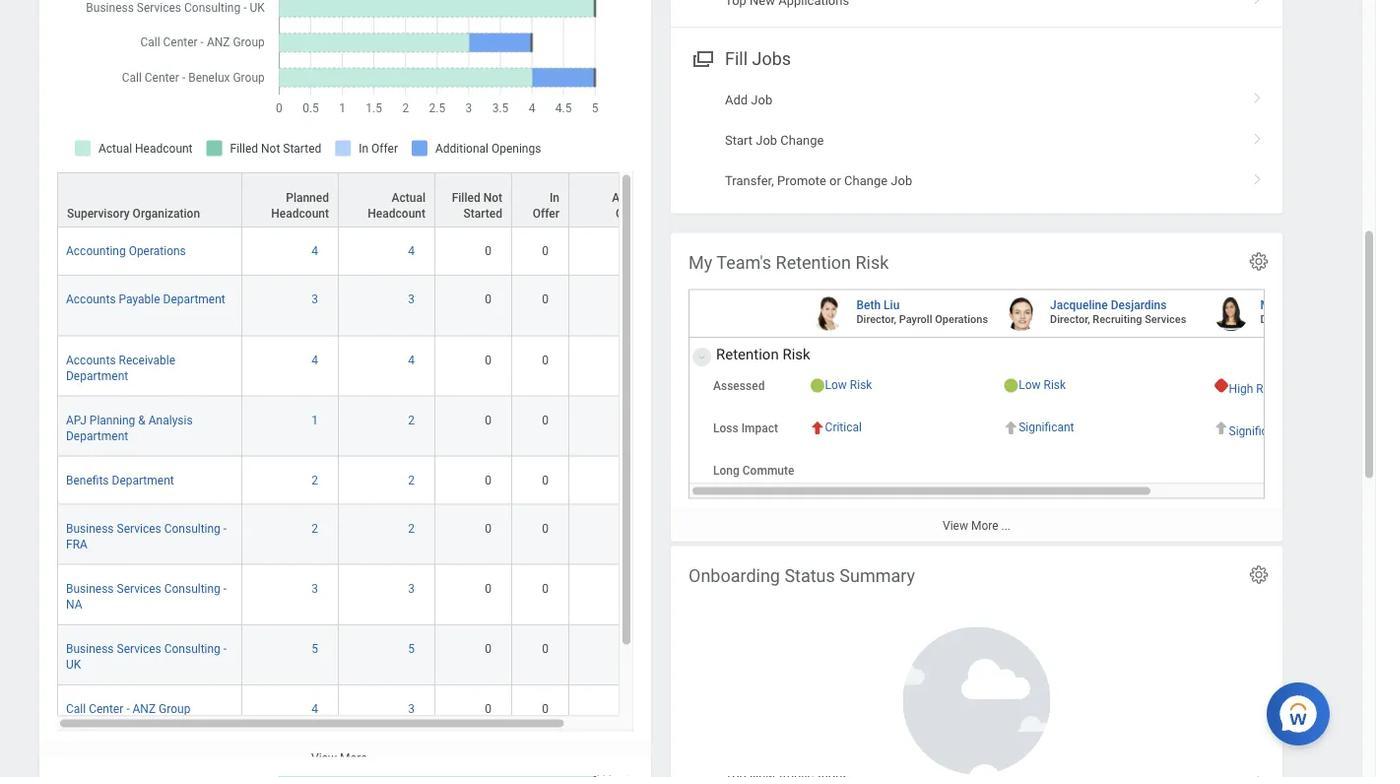 Task type: vqa. For each thing, say whether or not it's contained in the screenshot.


Task type: locate. For each thing, give the bounding box(es) containing it.
3
[[312, 292, 318, 306], [408, 292, 415, 306], [312, 581, 318, 595], [408, 581, 415, 595], [408, 702, 415, 716]]

services inside business services consulting - fra
[[117, 521, 161, 535]]

employee
[[1303, 313, 1350, 325]]

row containing accounts receivable department
[[57, 336, 676, 396]]

long
[[713, 463, 740, 477]]

2 low risk link from the left
[[1019, 374, 1066, 392]]

additional openings image for benefits department
[[577, 472, 667, 488]]

row
[[57, 172, 676, 227], [57, 227, 676, 275], [57, 275, 676, 336], [57, 336, 676, 396], [57, 396, 676, 456], [57, 456, 676, 504], [57, 504, 676, 565], [57, 565, 676, 625], [57, 625, 676, 685], [57, 685, 676, 733]]

2 5 from the left
[[408, 642, 415, 655]]

6 row from the top
[[57, 456, 676, 504]]

business inside business services consulting - fra
[[66, 521, 114, 535]]

3 director, from the left
[[1260, 313, 1300, 325]]

1 horizontal spatial operations
[[935, 313, 988, 325]]

accounts payable department
[[66, 292, 225, 306]]

row containing accounts payable department
[[57, 275, 676, 336]]

director, inside jacqueline desjardins director, recruiting services
[[1050, 313, 1090, 325]]

row containing apj planning & analysis department
[[57, 396, 676, 456]]

job inside start job change link
[[756, 133, 777, 148]]

department down the apj planning & analysis department
[[112, 473, 174, 487]]

0 vertical spatial consulting
[[164, 521, 221, 535]]

list
[[671, 79, 1283, 202]]

2 for business services consulting - fra
[[408, 521, 415, 535]]

consulting inside business services consulting - na
[[164, 581, 221, 595]]

0 horizontal spatial 5 button
[[312, 641, 321, 657]]

9 row from the top
[[57, 625, 676, 685]]

3 for accounts payable department
[[408, 292, 415, 306]]

apj
[[66, 413, 87, 426]]

2 row from the top
[[57, 227, 676, 275]]

1 horizontal spatial low
[[1019, 378, 1041, 392]]

more
[[971, 519, 998, 532], [340, 751, 367, 765]]

1 vertical spatial view
[[311, 751, 337, 765]]

director, down "maria"
[[1260, 313, 1300, 325]]

4 row from the top
[[57, 336, 676, 396]]

5 button
[[312, 641, 321, 657], [408, 641, 418, 657]]

my
[[689, 252, 712, 273]]

0 vertical spatial operations
[[129, 244, 186, 258]]

supervisory organization
[[67, 206, 200, 220]]

job inside add job link
[[751, 92, 773, 107]]

maria
[[1260, 298, 1291, 312]]

accounts receivable department
[[66, 352, 175, 382]]

director, for jacqueline desjardins
[[1050, 313, 1090, 325]]

department down "planning"
[[66, 429, 128, 442]]

1 business from the top
[[66, 521, 114, 535]]

1 headcount from the left
[[271, 206, 329, 220]]

services inside the business services consulting - uk
[[117, 642, 161, 655]]

low risk up critical link
[[825, 378, 872, 392]]

&
[[138, 413, 146, 426]]

1 vertical spatial business
[[66, 581, 114, 595]]

menu group image
[[689, 45, 715, 71]]

0 vertical spatial accounts
[[66, 292, 116, 306]]

1 horizontal spatial change
[[844, 174, 888, 188]]

6 additional openings image from the top
[[577, 520, 667, 536]]

0 vertical spatial job
[[751, 92, 773, 107]]

view more ... link
[[671, 509, 1283, 541], [39, 741, 651, 774]]

row containing accounting operations
[[57, 227, 676, 275]]

4 button
[[312, 243, 321, 259], [408, 243, 418, 259], [312, 351, 321, 367], [408, 351, 418, 367], [312, 701, 321, 717]]

1 vertical spatial change
[[844, 174, 888, 188]]

configure headcount & open positions image
[[617, 775, 638, 777]]

0 vertical spatial more
[[971, 519, 998, 532]]

business inside the business services consulting - uk
[[66, 642, 114, 655]]

business for fra
[[66, 521, 114, 535]]

in offer button
[[512, 173, 568, 226]]

call center - anz group
[[66, 702, 190, 716]]

4 additional openings image from the top
[[577, 412, 667, 428]]

0 vertical spatial view more ...
[[943, 519, 1011, 532]]

commute
[[743, 463, 794, 477]]

2 for benefits department
[[408, 473, 415, 487]]

more inside headcount plan to pipeline element
[[340, 751, 367, 765]]

2 business from the top
[[66, 581, 114, 595]]

services
[[1145, 313, 1186, 325], [117, 521, 161, 535], [117, 581, 161, 595], [117, 642, 161, 655]]

2 for apj planning & analysis department
[[408, 413, 415, 426]]

2 director, from the left
[[1050, 313, 1090, 325]]

change up promote
[[780, 133, 824, 148]]

more for the top view more ... link
[[971, 519, 998, 532]]

0 horizontal spatial more
[[340, 751, 367, 765]]

status
[[785, 565, 835, 586]]

low risk link down the jacqueline
[[1019, 374, 1066, 392]]

services down business services consulting - fra
[[117, 581, 161, 595]]

accounts
[[66, 292, 116, 306], [66, 352, 116, 366]]

services down the desjardins
[[1145, 313, 1186, 325]]

0 horizontal spatial change
[[780, 133, 824, 148]]

significant
[[1019, 420, 1074, 434], [1229, 424, 1284, 438]]

1 horizontal spatial view
[[943, 519, 968, 532]]

operations
[[129, 244, 186, 258], [935, 313, 988, 325]]

1 horizontal spatial view more ... link
[[671, 509, 1283, 541]]

1 horizontal spatial director,
[[1050, 313, 1090, 325]]

0 vertical spatial view more ... link
[[671, 509, 1283, 541]]

long commute
[[713, 463, 794, 477]]

2 button
[[408, 412, 418, 428], [312, 472, 321, 488], [408, 472, 418, 488], [312, 520, 321, 536], [408, 520, 418, 536]]

row containing call center - anz group
[[57, 685, 676, 733]]

accounting
[[66, 244, 126, 258]]

0 vertical spatial retention
[[776, 252, 851, 273]]

or
[[829, 174, 841, 188]]

business services consulting - uk link
[[66, 638, 227, 671]]

configure my team's retention risk image
[[1248, 251, 1270, 272]]

headcount plan to pipeline element
[[39, 0, 676, 777]]

business up na
[[66, 581, 114, 595]]

retention up assessed
[[716, 345, 779, 363]]

0 horizontal spatial ...
[[370, 751, 379, 765]]

director, for maria cardoza
[[1260, 313, 1300, 325]]

retention right team's
[[776, 252, 851, 273]]

8 row from the top
[[57, 565, 676, 625]]

0 horizontal spatial low risk
[[825, 378, 872, 392]]

0 horizontal spatial view more ... link
[[39, 741, 651, 774]]

0 vertical spatial chevron right image
[[1245, 0, 1271, 6]]

job right 'or'
[[891, 174, 912, 188]]

business services consulting - uk
[[66, 642, 227, 671]]

0 horizontal spatial 5
[[312, 642, 318, 655]]

operations right payroll
[[935, 313, 988, 325]]

view more ... inside headcount plan to pipeline element
[[311, 751, 379, 765]]

business up uk
[[66, 642, 114, 655]]

2
[[408, 413, 415, 426], [312, 473, 318, 487], [408, 473, 415, 487], [312, 521, 318, 535], [408, 521, 415, 535]]

0 vertical spatial business
[[66, 521, 114, 535]]

4
[[312, 244, 318, 258], [408, 244, 415, 258], [312, 352, 318, 366], [408, 352, 415, 366], [312, 702, 318, 716]]

department inside the apj planning & analysis department
[[66, 429, 128, 442]]

3 for call center - anz group
[[408, 702, 415, 716]]

view inside my team's retention risk element
[[943, 519, 968, 532]]

3 consulting from the top
[[164, 642, 221, 655]]

actual headcount button
[[339, 173, 434, 226]]

1 horizontal spatial low risk
[[1019, 378, 1066, 392]]

1 row from the top
[[57, 172, 676, 227]]

2 5 button from the left
[[408, 641, 418, 657]]

0 vertical spatial chevron right image
[[1245, 85, 1271, 105]]

job inside "transfer, promote or change job" link
[[891, 174, 912, 188]]

... inside headcount plan to pipeline element
[[370, 751, 379, 765]]

chevron right image
[[1245, 85, 1271, 105], [1245, 167, 1271, 186]]

2 button for apj planning & analysis department
[[408, 412, 418, 428]]

1 vertical spatial chevron right image
[[1245, 126, 1271, 146]]

2 vertical spatial job
[[891, 174, 912, 188]]

risk
[[855, 252, 889, 273], [783, 345, 810, 363], [850, 378, 872, 392], [1044, 378, 1066, 392], [1256, 382, 1279, 396]]

4 button for accounts receivable department
[[312, 351, 321, 367]]

1 vertical spatial chevron right image
[[1245, 167, 1271, 186]]

... inside my team's retention risk element
[[1001, 519, 1011, 532]]

2 chevron right image from the top
[[1245, 167, 1271, 186]]

low risk link up critical link
[[825, 374, 872, 392]]

2 vertical spatial consulting
[[164, 642, 221, 655]]

headcount down planned
[[271, 206, 329, 220]]

director, down beth liu
[[856, 313, 896, 325]]

3 row from the top
[[57, 275, 676, 336]]

0 horizontal spatial operations
[[129, 244, 186, 258]]

planning
[[89, 413, 135, 426]]

organization
[[133, 206, 200, 220]]

critical link
[[825, 416, 862, 434]]

consulting up business services consulting - na link
[[164, 521, 221, 535]]

additional
[[612, 191, 666, 205]]

consulting inside the business services consulting - uk
[[164, 642, 221, 655]]

2 consulting from the top
[[164, 581, 221, 595]]

1 vertical spatial consulting
[[164, 581, 221, 595]]

start job change
[[725, 133, 824, 148]]

0 horizontal spatial low risk link
[[825, 374, 872, 392]]

configure and view chart data image
[[592, 773, 616, 777]]

accounts down the accounting
[[66, 292, 116, 306]]

openings
[[616, 206, 666, 220]]

2 chevron right image from the top
[[1245, 126, 1271, 146]]

0 horizontal spatial headcount
[[271, 206, 329, 220]]

1 vertical spatial view more ... link
[[39, 741, 651, 774]]

2 vertical spatial business
[[66, 642, 114, 655]]

list containing add job
[[671, 79, 1283, 202]]

10 row from the top
[[57, 685, 676, 733]]

additional openings image for business services consulting - na
[[577, 580, 667, 596]]

additional openings image for apj planning & analysis department
[[577, 412, 667, 428]]

beth liu
[[856, 298, 900, 312]]

0 horizontal spatial view
[[311, 751, 337, 765]]

1 horizontal spatial 5
[[408, 642, 415, 655]]

5 for second the 5 button from left
[[408, 642, 415, 655]]

...
[[1001, 519, 1011, 532], [370, 751, 379, 765]]

1 vertical spatial ...
[[370, 751, 379, 765]]

1 vertical spatial accounts
[[66, 352, 116, 366]]

actual headcount
[[368, 191, 426, 220]]

director, payroll operations
[[856, 313, 988, 325]]

chevron right image
[[1245, 0, 1271, 6], [1245, 126, 1271, 146]]

job right add
[[751, 92, 773, 107]]

2 headcount from the left
[[368, 206, 426, 220]]

1 additional openings image from the top
[[577, 243, 667, 259]]

5 row from the top
[[57, 396, 676, 456]]

1 vertical spatial job
[[756, 133, 777, 148]]

loss
[[713, 421, 739, 435]]

1 horizontal spatial 5 button
[[408, 641, 418, 657]]

high
[[1229, 382, 1253, 396]]

- inside business services consulting - fra
[[223, 521, 227, 535]]

additional openings image
[[577, 243, 667, 259], [577, 291, 667, 307], [577, 351, 667, 367], [577, 412, 667, 428], [577, 472, 667, 488], [577, 520, 667, 536], [577, 580, 667, 596], [577, 641, 667, 657], [577, 701, 667, 717]]

supervisory organization button
[[58, 173, 241, 226]]

3 business from the top
[[66, 642, 114, 655]]

9 additional openings image from the top
[[577, 701, 667, 717]]

director, inside maria cardoza director, employee bene
[[1260, 313, 1300, 325]]

department up "planning"
[[66, 368, 128, 382]]

2 horizontal spatial director,
[[1260, 313, 1300, 325]]

chevron right image for transfer, promote or change job
[[1245, 167, 1271, 186]]

- inside business services consulting - na
[[223, 581, 227, 595]]

chevron right image inside "transfer, promote or change job" link
[[1245, 167, 1271, 186]]

fra
[[66, 537, 88, 551]]

consulting down business services consulting - fra
[[164, 581, 221, 595]]

director, down the jacqueline
[[1050, 313, 1090, 325]]

5 additional openings image from the top
[[577, 472, 667, 488]]

- inside the business services consulting - uk
[[223, 642, 227, 655]]

high risk link
[[1229, 378, 1279, 396]]

0 button
[[485, 243, 495, 259], [542, 243, 552, 259], [485, 291, 495, 307], [542, 291, 552, 307], [485, 351, 495, 367], [542, 351, 552, 367], [485, 412, 495, 428], [542, 412, 552, 428], [485, 472, 495, 488], [542, 472, 552, 488], [485, 520, 495, 536], [542, 520, 552, 536], [485, 580, 495, 596], [542, 580, 552, 596], [485, 641, 495, 657], [542, 641, 552, 657], [485, 701, 495, 717], [542, 701, 552, 717]]

0 vertical spatial change
[[780, 133, 824, 148]]

services down benefits department
[[117, 521, 161, 535]]

significant link
[[1019, 416, 1074, 434], [1229, 420, 1284, 438]]

services down business services consulting - na
[[117, 642, 161, 655]]

business services consulting - na link
[[66, 577, 227, 611]]

headcount for planned
[[271, 206, 329, 220]]

8 additional openings image from the top
[[577, 641, 667, 657]]

job
[[751, 92, 773, 107], [756, 133, 777, 148], [891, 174, 912, 188]]

consulting
[[164, 521, 221, 535], [164, 581, 221, 595], [164, 642, 221, 655]]

more inside my team's retention risk element
[[971, 519, 998, 532]]

my team's retention risk
[[689, 252, 889, 273]]

group
[[159, 702, 190, 716]]

chevron right image inside add job link
[[1245, 85, 1271, 105]]

0 horizontal spatial low
[[825, 378, 847, 392]]

1 horizontal spatial low risk link
[[1019, 374, 1066, 392]]

change right 'or'
[[844, 174, 888, 188]]

0 vertical spatial ...
[[1001, 519, 1011, 532]]

job right the start
[[756, 133, 777, 148]]

actual headcount column header
[[339, 172, 435, 227]]

operations down organization
[[129, 244, 186, 258]]

chevron right image for add job
[[1245, 85, 1271, 105]]

business up fra
[[66, 521, 114, 535]]

planned headcount button
[[242, 173, 338, 226]]

critical
[[825, 420, 862, 434]]

5
[[312, 642, 318, 655], [408, 642, 415, 655]]

business inside business services consulting - na
[[66, 581, 114, 595]]

3 additional openings image from the top
[[577, 351, 667, 367]]

1 consulting from the top
[[164, 521, 221, 535]]

low
[[825, 378, 847, 392], [1019, 378, 1041, 392]]

1 low risk from the left
[[825, 378, 872, 392]]

1 vertical spatial operations
[[935, 313, 988, 325]]

2 accounts from the top
[[66, 352, 116, 366]]

additional openings image for business services consulting - fra
[[577, 520, 667, 536]]

low risk
[[825, 378, 872, 392], [1019, 378, 1066, 392]]

0
[[485, 244, 492, 258], [542, 244, 549, 258], [485, 292, 492, 306], [542, 292, 549, 306], [485, 352, 492, 366], [542, 352, 549, 366], [485, 413, 492, 426], [542, 413, 549, 426], [485, 473, 492, 487], [542, 473, 549, 487], [485, 521, 492, 535], [542, 521, 549, 535], [485, 581, 492, 595], [542, 581, 549, 595], [485, 642, 492, 655], [542, 642, 549, 655], [485, 702, 492, 716], [542, 702, 549, 716]]

1 5 from the left
[[312, 642, 318, 655]]

0 horizontal spatial director,
[[856, 313, 896, 325]]

headcount down actual
[[368, 206, 426, 220]]

3 button for accounts payable department
[[408, 291, 418, 307]]

0 horizontal spatial view more ...
[[311, 751, 379, 765]]

1 horizontal spatial view more ...
[[943, 519, 1011, 532]]

accounts inside accounts receivable department
[[66, 352, 116, 366]]

maria cardoza director, employee bene
[[1260, 298, 1376, 325]]

1 low risk link from the left
[[825, 374, 872, 392]]

consulting inside business services consulting - fra
[[164, 521, 221, 535]]

1 horizontal spatial ...
[[1001, 519, 1011, 532]]

impact
[[741, 421, 778, 435]]

change
[[780, 133, 824, 148], [844, 174, 888, 188]]

services for 5
[[117, 642, 161, 655]]

jobs
[[752, 49, 791, 70]]

1 accounts from the top
[[66, 292, 116, 306]]

7 additional openings image from the top
[[577, 580, 667, 596]]

0 vertical spatial view
[[943, 519, 968, 532]]

add
[[725, 92, 748, 107]]

view inside headcount plan to pipeline element
[[311, 751, 337, 765]]

additional openings image for accounts payable department
[[577, 291, 667, 307]]

7 row from the top
[[57, 504, 676, 565]]

low risk down the jacqueline
[[1019, 378, 1066, 392]]

1 chevron right image from the top
[[1245, 85, 1271, 105]]

1 horizontal spatial more
[[971, 519, 998, 532]]

accounts left receivable
[[66, 352, 116, 366]]

1 horizontal spatial headcount
[[368, 206, 426, 220]]

services inside business services consulting - na
[[117, 581, 161, 595]]

accounting operations link
[[66, 240, 186, 258]]

promote
[[777, 174, 826, 188]]

1 vertical spatial more
[[340, 751, 367, 765]]

department
[[163, 292, 225, 306], [66, 368, 128, 382], [66, 429, 128, 442], [112, 473, 174, 487]]

consulting up group at the left bottom of the page
[[164, 642, 221, 655]]

1 vertical spatial view more ...
[[311, 751, 379, 765]]

2 additional openings image from the top
[[577, 291, 667, 307]]



Task type: describe. For each thing, give the bounding box(es) containing it.
operations inside row
[[129, 244, 186, 258]]

consulting for business services consulting - fra
[[164, 521, 221, 535]]

accounts for accounts payable department
[[66, 292, 116, 306]]

services for 2
[[117, 521, 161, 535]]

filled not started button
[[435, 173, 511, 226]]

offer
[[533, 206, 560, 220]]

0 horizontal spatial significant link
[[1019, 416, 1074, 434]]

- for business services consulting - uk
[[223, 642, 227, 655]]

in
[[550, 191, 560, 205]]

planned headcount
[[271, 191, 329, 220]]

- inside call center - anz group link
[[126, 702, 130, 716]]

- for business services consulting - fra
[[223, 521, 227, 535]]

my team's retention risk element
[[671, 233, 1376, 541]]

fill jobs
[[725, 49, 791, 70]]

transfer,
[[725, 174, 774, 188]]

bene
[[1353, 313, 1376, 325]]

collapse image
[[693, 345, 705, 369]]

analysis
[[148, 413, 193, 426]]

view more ... inside my team's retention risk element
[[943, 519, 1011, 532]]

beth liu link
[[856, 294, 900, 312]]

4 for call center - anz group
[[312, 702, 318, 716]]

start
[[725, 133, 753, 148]]

jacqueline desjardins director, recruiting services
[[1050, 298, 1186, 325]]

additional openings image for accounts receivable department
[[577, 351, 667, 367]]

started
[[464, 206, 502, 220]]

consulting for business services consulting - uk
[[164, 642, 221, 655]]

onboarding status summary element
[[671, 546, 1283, 777]]

additional openings button
[[569, 173, 675, 226]]

job for start
[[756, 133, 777, 148]]

add job link
[[671, 79, 1283, 120]]

accounts payable department link
[[66, 288, 225, 306]]

services inside jacqueline desjardins director, recruiting services
[[1145, 313, 1186, 325]]

row containing business services consulting - na
[[57, 565, 676, 625]]

beth
[[856, 298, 881, 312]]

1 vertical spatial retention
[[716, 345, 779, 363]]

2 button for benefits department
[[408, 472, 418, 488]]

row containing planned headcount
[[57, 172, 676, 227]]

1 chevron right image from the top
[[1245, 0, 1271, 6]]

business for uk
[[66, 642, 114, 655]]

2 low from the left
[[1019, 378, 1041, 392]]

operations inside my team's retention risk element
[[935, 313, 988, 325]]

planned
[[286, 191, 329, 205]]

benefits department link
[[66, 469, 174, 487]]

add job
[[725, 92, 773, 107]]

job for add
[[751, 92, 773, 107]]

business services consulting - fra
[[66, 521, 227, 551]]

retention risk
[[716, 345, 810, 363]]

4 button for accounting operations
[[312, 243, 321, 259]]

accounts receivable department link
[[66, 348, 175, 382]]

1 5 button from the left
[[312, 641, 321, 657]]

additional openings image for business services consulting - uk
[[577, 641, 667, 657]]

payable
[[119, 292, 160, 306]]

1 horizontal spatial significant link
[[1229, 420, 1284, 438]]

anz
[[133, 702, 156, 716]]

filled not started column header
[[435, 172, 512, 227]]

onboarding status summary
[[689, 565, 915, 586]]

department right payable
[[163, 292, 225, 306]]

more for left view more ... link
[[340, 751, 367, 765]]

onboarding
[[689, 565, 780, 586]]

additional openings
[[612, 191, 666, 220]]

benefits department
[[66, 473, 174, 487]]

filled
[[452, 191, 480, 205]]

row containing benefits department
[[57, 456, 676, 504]]

1 director, from the left
[[856, 313, 896, 325]]

apj planning & analysis department link
[[66, 409, 193, 442]]

apj planning & analysis department
[[66, 413, 193, 442]]

in offer
[[533, 191, 560, 220]]

0 horizontal spatial significant
[[1019, 420, 1074, 434]]

risk inside high risk link
[[1256, 382, 1279, 396]]

4 for accounts receivable department
[[312, 352, 318, 366]]

summary
[[840, 565, 915, 586]]

jacqueline desjardins link
[[1050, 294, 1167, 312]]

headcount for actual
[[368, 206, 426, 220]]

row containing business services consulting - uk
[[57, 625, 676, 685]]

call center - anz group link
[[66, 698, 190, 716]]

3 button for business services consulting - na
[[408, 580, 418, 596]]

receivable
[[119, 352, 175, 366]]

payroll
[[899, 313, 932, 325]]

consulting for business services consulting - na
[[164, 581, 221, 595]]

desjardins
[[1111, 298, 1167, 312]]

supervisory organization column header
[[57, 172, 242, 227]]

liu
[[884, 298, 900, 312]]

team's
[[716, 252, 771, 273]]

accounts for accounts receivable department
[[66, 352, 116, 366]]

center
[[89, 702, 123, 716]]

filled not started
[[452, 191, 502, 220]]

1 button
[[312, 412, 321, 428]]

loss impact
[[713, 421, 778, 435]]

recruiting
[[1093, 313, 1142, 325]]

in offer column header
[[512, 172, 569, 227]]

additional openings image for call center - anz group
[[577, 701, 667, 717]]

not
[[483, 191, 502, 205]]

2 low risk from the left
[[1019, 378, 1066, 392]]

start job change link
[[671, 120, 1283, 161]]

business services consulting - na
[[66, 581, 227, 611]]

call
[[66, 702, 86, 716]]

assessed
[[713, 379, 765, 393]]

business for na
[[66, 581, 114, 595]]

planned headcount column header
[[242, 172, 339, 227]]

high risk
[[1229, 382, 1279, 396]]

cardoza
[[1294, 298, 1337, 312]]

maria cardoza link
[[1260, 294, 1337, 312]]

configure onboarding status summary image
[[1248, 564, 1270, 586]]

transfer, promote or change job link
[[671, 161, 1283, 202]]

supervisory
[[67, 206, 130, 220]]

additional openings image for accounting operations
[[577, 243, 667, 259]]

2 button for business services consulting - fra
[[408, 520, 418, 536]]

row containing business services consulting - fra
[[57, 504, 676, 565]]

services for 3
[[117, 581, 161, 595]]

fill
[[725, 49, 748, 70]]

1
[[312, 413, 318, 426]]

chevron right image inside start job change link
[[1245, 126, 1271, 146]]

- for business services consulting - na
[[223, 581, 227, 595]]

transfer, promote or change job
[[725, 174, 912, 188]]

3 button for call center - anz group
[[408, 701, 418, 717]]

5 for first the 5 button
[[312, 642, 318, 655]]

4 button for call center - anz group
[[312, 701, 321, 717]]

1 low from the left
[[825, 378, 847, 392]]

4 for accounting operations
[[312, 244, 318, 258]]

business services consulting - fra link
[[66, 517, 227, 551]]

na
[[66, 597, 82, 611]]

actual
[[392, 191, 426, 205]]

1 horizontal spatial significant
[[1229, 424, 1284, 438]]

3 for business services consulting - na
[[408, 581, 415, 595]]

department inside accounts receivable department
[[66, 368, 128, 382]]

accounting operations
[[66, 244, 186, 258]]

jacqueline
[[1050, 298, 1108, 312]]



